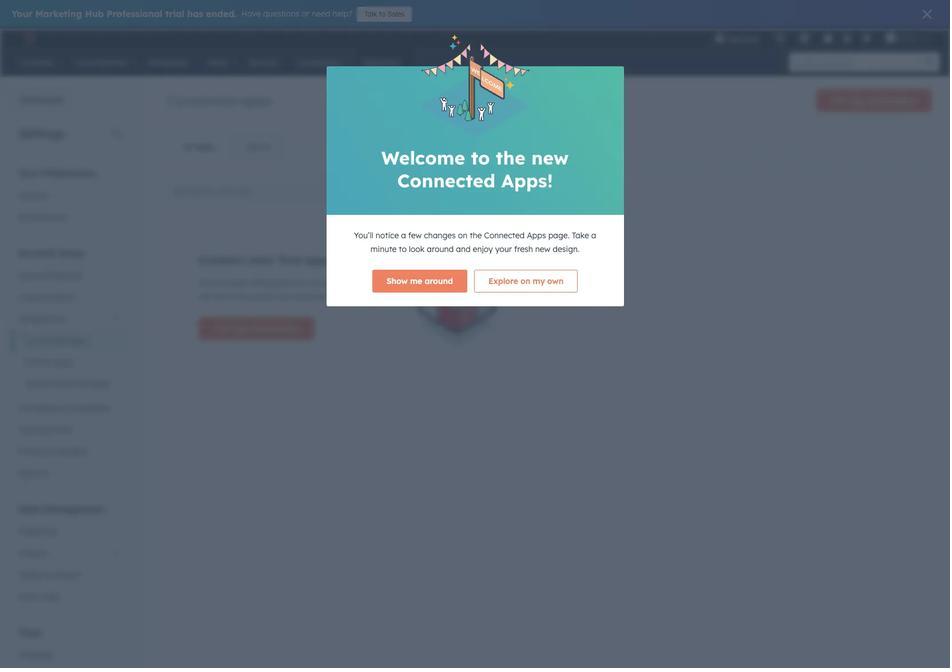 Task type: vqa. For each thing, say whether or not it's contained in the screenshot.
grid grid
no



Task type: locate. For each thing, give the bounding box(es) containing it.
alerts
[[247, 142, 269, 152]]

1 horizontal spatial visit app marketplace link
[[816, 89, 932, 112]]

users & teams
[[18, 292, 74, 303]]

1 vertical spatial apps
[[68, 336, 87, 346]]

privacy & consent
[[18, 447, 87, 457]]

look
[[409, 244, 425, 255]]

1 vertical spatial visit app marketplace
[[213, 324, 300, 334]]

connected up private apps
[[25, 336, 66, 346]]

app up that
[[231, 278, 247, 288]]

around inside you'll notice a few changes on the connected apps page. take a minute to look around and enjoy your fresh new design.
[[427, 244, 454, 255]]

1 vertical spatial account
[[18, 271, 49, 281]]

show me around button
[[372, 270, 467, 293]]

visit app marketplace down power
[[213, 324, 300, 334]]

0 vertical spatial visit
[[830, 96, 848, 106]]

app
[[850, 96, 866, 106], [231, 278, 247, 288], [233, 324, 248, 334]]

private
[[25, 357, 52, 368]]

to up business.
[[298, 278, 306, 288]]

tools
[[18, 627, 42, 639]]

connected up changes
[[397, 170, 495, 192]]

service
[[48, 379, 76, 390]]

apps
[[240, 92, 272, 109], [195, 142, 215, 152]]

connected up all apps
[[166, 92, 236, 109]]

to inside you'll notice a few changes on the connected apps page. take a minute to look around and enjoy your fresh new design.
[[399, 244, 407, 255]]

around
[[427, 244, 454, 255], [425, 276, 453, 287]]

show
[[387, 276, 408, 287]]

app for visit app marketplace link in the 'connect your first app' tab panel
[[233, 324, 248, 334]]

visit down search hubspot search field
[[830, 96, 848, 106]]

menu item
[[767, 29, 769, 47]]

your for your marketing hub professional trial has ended. have questions or need help?
[[11, 8, 32, 19]]

marketplace
[[868, 96, 917, 106], [249, 278, 296, 288], [251, 324, 300, 334], [18, 403, 65, 414]]

your right power
[[277, 292, 293, 302]]

on left my
[[521, 276, 530, 287]]

data management
[[18, 504, 104, 515]]

2 account from the top
[[18, 271, 49, 281]]

app down that
[[233, 324, 248, 334]]

1 horizontal spatial a
[[591, 231, 596, 241]]

marketing
[[35, 8, 82, 19]]

0 vertical spatial apps
[[240, 92, 272, 109]]

visit up tools
[[198, 278, 215, 288]]

0 vertical spatial your
[[11, 8, 32, 19]]

tracking code
[[18, 425, 72, 435]]

1 horizontal spatial visit app marketplace
[[830, 96, 917, 106]]

connected
[[166, 92, 236, 109], [397, 170, 495, 192], [484, 231, 525, 241], [25, 336, 66, 346]]

visit app marketplace for the top visit app marketplace link
[[830, 96, 917, 106]]

power
[[251, 292, 274, 302]]

new
[[531, 147, 569, 170], [535, 244, 550, 255]]

new inside welcome to the new connected apps!
[[531, 147, 569, 170]]

app
[[305, 253, 328, 267]]

marketplace up tracking code
[[18, 403, 65, 414]]

account up users
[[18, 271, 49, 281]]

1 vertical spatial your
[[18, 168, 39, 179]]

& left export
[[47, 570, 53, 581]]

tab list
[[166, 133, 286, 161]]

apps
[[527, 231, 546, 241], [68, 336, 87, 346], [54, 357, 73, 368]]

first
[[279, 253, 302, 267]]

import & export
[[18, 570, 80, 581]]

on
[[458, 231, 467, 241], [521, 276, 530, 287]]

& for consent
[[48, 447, 54, 457]]

dashboard
[[19, 95, 63, 105]]

1 vertical spatial visit
[[198, 278, 215, 288]]

0 vertical spatial new
[[531, 147, 569, 170]]

visit down tools
[[213, 324, 230, 334]]

your up general
[[18, 168, 39, 179]]

& for teams
[[42, 292, 47, 303]]

app down search hubspot search field
[[850, 96, 866, 106]]

marketplace downloads link
[[11, 398, 128, 419]]

0 vertical spatial visit app marketplace link
[[816, 89, 932, 112]]

notifications image
[[861, 34, 872, 44]]

connect your first app
[[198, 253, 328, 267]]

users
[[18, 292, 39, 303]]

marketplace inside visit the app marketplace to connect hubspot with the tools that power your business.
[[249, 278, 296, 288]]

around right me
[[425, 276, 453, 287]]

0 vertical spatial &
[[42, 292, 47, 303]]

0 horizontal spatial visit app marketplace
[[213, 324, 300, 334]]

on up the and
[[458, 231, 467, 241]]

1 vertical spatial &
[[48, 447, 54, 457]]

1 horizontal spatial apps
[[240, 92, 272, 109]]

around inside the show me around button
[[425, 276, 453, 287]]

apps up alerts link
[[240, 92, 272, 109]]

account inside account defaults link
[[18, 271, 49, 281]]

connected up fresh
[[484, 231, 525, 241]]

1 account from the top
[[18, 248, 55, 259]]

questions
[[263, 9, 299, 19]]

account setup element
[[11, 247, 128, 484]]

connected inside account setup element
[[25, 336, 66, 346]]

0 vertical spatial app
[[850, 96, 866, 106]]

or
[[302, 9, 309, 19]]

integrations button
[[11, 308, 128, 330]]

1 horizontal spatial your
[[277, 292, 293, 302]]

a left few
[[401, 231, 406, 241]]

a right take
[[591, 231, 596, 241]]

connected apps
[[25, 336, 87, 346]]

0 vertical spatial account
[[18, 248, 55, 259]]

hub
[[85, 8, 104, 19]]

your left first
[[249, 253, 275, 267]]

0 horizontal spatial apps
[[195, 142, 215, 152]]

data management element
[[11, 503, 128, 608]]

around down changes
[[427, 244, 454, 255]]

notifications link
[[11, 206, 128, 228]]

1 vertical spatial on
[[521, 276, 530, 287]]

1 horizontal spatial on
[[521, 276, 530, 287]]

0 vertical spatial visit app marketplace
[[830, 96, 917, 106]]

visit for visit app marketplace link in the 'connect your first app' tab panel
[[213, 324, 230, 334]]

upgrade
[[727, 34, 759, 43]]

own
[[547, 276, 564, 287]]

your marketing hub professional trial has ended. have questions or need help?
[[11, 8, 352, 19]]

1 vertical spatial around
[[425, 276, 453, 287]]

dashboard link
[[0, 89, 71, 112]]

visit app marketplace link down search hubspot search field
[[816, 89, 932, 112]]

& for export
[[47, 570, 53, 581]]

2 vertical spatial app
[[233, 324, 248, 334]]

security link
[[11, 463, 128, 484]]

upgrade image
[[714, 34, 725, 44]]

0 horizontal spatial on
[[458, 231, 467, 241]]

page.
[[548, 231, 570, 241]]

1 a from the left
[[401, 231, 406, 241]]

calling icon image
[[775, 33, 785, 43]]

& right users
[[42, 292, 47, 303]]

visit app marketplace inside the 'connect your first app' tab panel
[[213, 324, 300, 334]]

marketplaces button
[[792, 29, 816, 47]]

your
[[495, 244, 512, 255], [249, 253, 275, 267], [277, 292, 293, 302]]

& right privacy at the left of the page
[[48, 447, 54, 457]]

apps up service
[[54, 357, 73, 368]]

to left apps! on the top
[[471, 147, 490, 170]]

& inside the data management element
[[47, 570, 53, 581]]

apps up private apps link
[[68, 336, 87, 346]]

apps up fresh
[[527, 231, 546, 241]]

on inside explore on my own button
[[521, 276, 530, 287]]

2 vertical spatial visit
[[213, 324, 230, 334]]

0 vertical spatial apps
[[527, 231, 546, 241]]

2 vertical spatial apps
[[54, 357, 73, 368]]

all apps
[[183, 142, 215, 152]]

privacy
[[18, 447, 46, 457]]

defaults
[[51, 271, 83, 281]]

account
[[18, 248, 55, 259], [18, 271, 49, 281]]

talk
[[364, 10, 377, 18]]

tab list containing all apps
[[166, 133, 286, 161]]

apps right the all
[[195, 142, 215, 152]]

account for account setup
[[18, 248, 55, 259]]

account for account defaults
[[18, 271, 49, 281]]

teams
[[50, 292, 74, 303]]

settings
[[18, 126, 65, 141]]

marketplace up power
[[249, 278, 296, 288]]

visit inside visit the app marketplace to connect hubspot with the tools that power your business.
[[198, 278, 215, 288]]

hubspot link
[[14, 31, 43, 45]]

has
[[187, 8, 203, 19]]

visit app marketplace link down power
[[198, 317, 314, 340]]

0 vertical spatial around
[[427, 244, 454, 255]]

0 horizontal spatial a
[[401, 231, 406, 241]]

2 vertical spatial &
[[47, 570, 53, 581]]

1 vertical spatial new
[[535, 244, 550, 255]]

hubspot
[[340, 278, 374, 288]]

explore on my own
[[488, 276, 564, 287]]

properties
[[18, 527, 57, 537]]

all
[[183, 142, 193, 152]]

settings image
[[842, 33, 852, 44]]

marketplace down power
[[251, 324, 300, 334]]

you'll notice a few changes on the connected apps page. take a minute to look around and enjoy your fresh new design.
[[354, 231, 596, 255]]

1 vertical spatial visit app marketplace link
[[198, 317, 314, 340]]

tracking
[[18, 425, 50, 435]]

marketplace down search hubspot search field
[[868, 96, 917, 106]]

a
[[401, 231, 406, 241], [591, 231, 596, 241]]

marketplaces image
[[799, 34, 809, 44]]

consent
[[56, 447, 87, 457]]

menu
[[706, 29, 936, 47]]

0 vertical spatial on
[[458, 231, 467, 241]]

talk to sales button
[[357, 7, 412, 22]]

greg robinson image
[[885, 33, 896, 43]]

app for the top visit app marketplace link
[[850, 96, 866, 106]]

0 horizontal spatial visit app marketplace link
[[198, 317, 314, 340]]

trial
[[165, 8, 184, 19]]

the inside welcome to the new connected apps!
[[496, 147, 525, 170]]

on inside you'll notice a few changes on the connected apps page. take a minute to look around and enjoy your fresh new design.
[[458, 231, 467, 241]]

new inside you'll notice a few changes on the connected apps page. take a minute to look around and enjoy your fresh new design.
[[535, 244, 550, 255]]

2 a from the left
[[591, 231, 596, 241]]

connect
[[198, 253, 245, 267]]

visit app marketplace
[[830, 96, 917, 106], [213, 324, 300, 334]]

search image
[[926, 58, 934, 66]]

import
[[18, 570, 45, 581]]

to right talk
[[379, 10, 386, 18]]

downloads
[[67, 403, 109, 414]]

email service provider
[[25, 379, 110, 390]]

1 vertical spatial app
[[231, 278, 247, 288]]

with
[[376, 278, 392, 288]]

visit app marketplace for visit app marketplace link in the 'connect your first app' tab panel
[[213, 324, 300, 334]]

connected apps
[[166, 92, 272, 109]]

explore on my own button
[[474, 270, 578, 293]]

audit logs link
[[11, 586, 128, 608]]

visit app marketplace down search hubspot search field
[[830, 96, 917, 106]]

account up account defaults
[[18, 248, 55, 259]]

to left look
[[399, 244, 407, 255]]

2 horizontal spatial your
[[495, 244, 512, 255]]

app inside visit the app marketplace to connect hubspot with the tools that power your business.
[[231, 278, 247, 288]]

your left fresh
[[495, 244, 512, 255]]

1 vertical spatial apps
[[195, 142, 215, 152]]

your up hubspot icon
[[11, 8, 32, 19]]

& inside 'link'
[[42, 292, 47, 303]]



Task type: describe. For each thing, give the bounding box(es) containing it.
visit for the top visit app marketplace link
[[830, 96, 848, 106]]

and
[[456, 244, 471, 255]]

objects
[[18, 549, 47, 559]]

security
[[18, 468, 49, 479]]

welcome to the new connected apps!
[[381, 147, 569, 192]]

to inside visit the app marketplace to connect hubspot with the tools that power your business.
[[298, 278, 306, 288]]

welcome to the new connected apps! dialog
[[326, 34, 624, 307]]

marketplace downloads
[[18, 403, 109, 414]]

few
[[408, 231, 422, 241]]

your preferences
[[18, 168, 96, 179]]

apps for all apps
[[195, 142, 215, 152]]

fresh
[[514, 244, 533, 255]]

apps for connected apps
[[68, 336, 87, 346]]

your preferences element
[[11, 167, 128, 228]]

ended.
[[206, 8, 237, 19]]

sales
[[388, 10, 405, 18]]

private apps
[[25, 357, 73, 368]]

me
[[410, 276, 422, 287]]

connected inside welcome to the new connected apps!
[[397, 170, 495, 192]]

management
[[44, 504, 104, 515]]

my
[[533, 276, 545, 287]]

visit app marketplace link inside the 'connect your first app' tab panel
[[198, 317, 314, 340]]

help image
[[823, 34, 833, 44]]

to inside welcome to the new connected apps!
[[471, 147, 490, 170]]

music
[[898, 33, 918, 42]]

account defaults
[[18, 271, 83, 281]]

properties link
[[11, 521, 128, 543]]

general
[[18, 190, 48, 201]]

professional
[[107, 8, 163, 19]]

meetings link
[[11, 645, 128, 666]]

all apps link
[[167, 133, 231, 161]]

take
[[572, 231, 589, 241]]

meetings
[[18, 650, 53, 661]]

the inside you'll notice a few changes on the connected apps page. take a minute to look around and enjoy your fresh new design.
[[470, 231, 482, 241]]

objects button
[[11, 543, 128, 565]]

tools
[[213, 292, 231, 302]]

email service provider link
[[11, 374, 128, 395]]

private apps link
[[11, 352, 128, 374]]

users & teams link
[[11, 287, 128, 308]]

import & export link
[[11, 565, 128, 586]]

hubspot image
[[21, 31, 34, 45]]

general link
[[11, 185, 128, 206]]

alerts link
[[231, 133, 285, 161]]

0 horizontal spatial your
[[249, 253, 275, 267]]

Search for an app search field
[[166, 180, 395, 202]]

have
[[241, 9, 261, 19]]

notifications button
[[857, 29, 876, 47]]

audit
[[18, 592, 38, 602]]

apps for connected apps
[[240, 92, 272, 109]]

apps inside you'll notice a few changes on the connected apps page. take a minute to look around and enjoy your fresh new design.
[[527, 231, 546, 241]]

your for your preferences
[[18, 168, 39, 179]]

preferences
[[42, 168, 96, 179]]

code
[[52, 425, 72, 435]]

Search HubSpot search field
[[789, 53, 929, 72]]

marketplace inside marketplace downloads 'link'
[[18, 403, 65, 414]]

that
[[233, 292, 249, 302]]

apps for private apps
[[54, 357, 73, 368]]

integrations
[[18, 314, 65, 324]]

search button
[[920, 53, 940, 72]]

export
[[55, 570, 80, 581]]

talk to sales
[[364, 10, 405, 18]]

your inside you'll notice a few changes on the connected apps page. take a minute to look around and enjoy your fresh new design.
[[495, 244, 512, 255]]

provider
[[78, 379, 110, 390]]

email
[[25, 379, 46, 390]]

notifications
[[18, 212, 67, 223]]

calling icon button
[[770, 30, 790, 45]]

explore
[[488, 276, 518, 287]]

connect your first app tab panel
[[166, 161, 932, 387]]

show me around
[[387, 276, 453, 287]]

settings link
[[840, 32, 854, 44]]

audit logs
[[18, 592, 59, 602]]

account setup
[[18, 248, 85, 259]]

account defaults link
[[11, 265, 128, 287]]

visit the app marketplace to connect hubspot with the tools that power your business.
[[198, 278, 392, 302]]

need
[[312, 9, 330, 19]]

logs
[[41, 592, 59, 602]]

menu containing music
[[706, 29, 936, 47]]

close image
[[923, 10, 932, 19]]

apps!
[[501, 170, 553, 192]]

notice
[[376, 231, 399, 241]]

connected inside you'll notice a few changes on the connected apps page. take a minute to look around and enjoy your fresh new design.
[[484, 231, 525, 241]]

changes
[[424, 231, 456, 241]]

enjoy
[[473, 244, 493, 255]]

welcome
[[381, 147, 465, 170]]

to inside button
[[379, 10, 386, 18]]

setup
[[58, 248, 85, 259]]

tools element
[[11, 627, 128, 669]]

privacy & consent link
[[11, 441, 128, 463]]

your inside visit the app marketplace to connect hubspot with the tools that power your business.
[[277, 292, 293, 302]]

connect
[[308, 278, 338, 288]]

minute
[[371, 244, 397, 255]]



